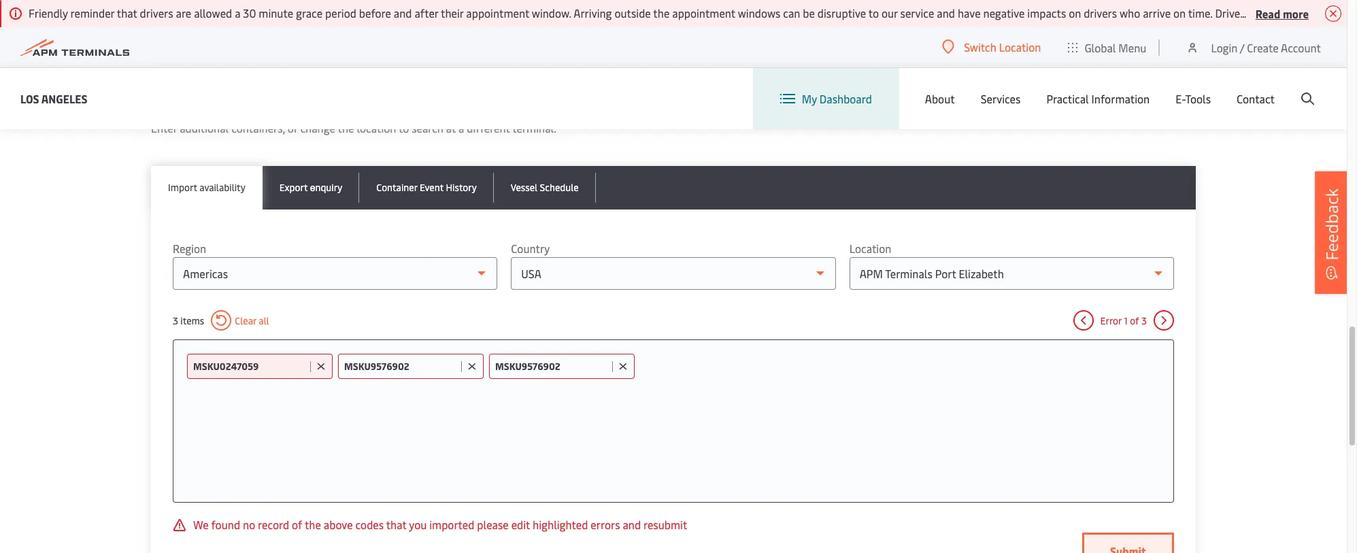 Task type: locate. For each thing, give the bounding box(es) containing it.
0 horizontal spatial appointment
[[466, 5, 529, 20]]

1 horizontal spatial of
[[1130, 314, 1139, 327]]

of right the record
[[292, 517, 302, 532]]

los angeles link
[[20, 90, 87, 107]]

and left have
[[937, 5, 955, 20]]

0 horizontal spatial arrive
[[1143, 5, 1171, 20]]

outside up account
[[1306, 5, 1342, 20]]

error 1 of 3
[[1101, 314, 1147, 327]]

login
[[1211, 40, 1238, 55]]

los angeles
[[20, 91, 87, 106]]

0 horizontal spatial and
[[394, 5, 412, 20]]

1
[[1124, 314, 1128, 327]]

1 vertical spatial to
[[399, 120, 409, 135]]

a
[[235, 5, 240, 20], [459, 120, 464, 135]]

menu
[[1119, 40, 1147, 55]]

that left you
[[386, 517, 407, 532]]

3 right 1
[[1142, 314, 1147, 327]]

2 3 from the left
[[1142, 314, 1147, 327]]

еnquiry
[[310, 181, 342, 194]]

a right at
[[459, 120, 464, 135]]

drivers left who
[[1084, 5, 1117, 20]]

arrive up account
[[1275, 5, 1303, 20]]

about button
[[925, 68, 955, 129]]

import
[[168, 181, 197, 194]]

practical
[[1047, 91, 1089, 106]]

be
[[803, 5, 815, 20]]

on right the impacts
[[1069, 5, 1081, 20]]

to
[[869, 5, 879, 20], [399, 120, 409, 135]]

1 appointment from the left
[[466, 5, 529, 20]]

0 horizontal spatial outside
[[615, 5, 651, 20]]

0 horizontal spatial a
[[235, 5, 240, 20]]

you
[[409, 517, 427, 532]]

1 vertical spatial a
[[459, 120, 464, 135]]

2 appointment from the left
[[672, 5, 735, 20]]

1 horizontal spatial outside
[[1306, 5, 1342, 20]]

error
[[1101, 314, 1122, 327]]

appointment left windows
[[672, 5, 735, 20]]

and
[[394, 5, 412, 20], [937, 5, 955, 20], [623, 517, 641, 532]]

to left the search
[[399, 120, 409, 135]]

before
[[359, 5, 391, 20]]

export еnquiry button
[[262, 166, 359, 210]]

of right 1
[[1130, 314, 1139, 327]]

switch location button
[[943, 39, 1041, 54]]

3 items
[[173, 314, 204, 327]]

2 outside from the left
[[1306, 5, 1342, 20]]

read more
[[1256, 6, 1309, 21]]

0 vertical spatial location
[[999, 39, 1041, 54]]

window.
[[532, 5, 571, 20]]

that right 'drivers' at top right
[[1252, 5, 1273, 20]]

los
[[20, 91, 39, 106]]

record
[[258, 517, 289, 532]]

disruptive
[[818, 5, 866, 20]]

drivers left the are
[[140, 5, 173, 20]]

2 on from the left
[[1174, 5, 1186, 20]]

time.
[[1188, 5, 1213, 20]]

1 horizontal spatial location
[[999, 39, 1041, 54]]

that
[[117, 5, 137, 20], [1252, 5, 1273, 20], [386, 517, 407, 532]]

service
[[901, 5, 934, 20]]

2 arrive from the left
[[1275, 5, 1303, 20]]

contact
[[1237, 91, 1275, 106]]

drivers
[[140, 5, 173, 20], [1084, 5, 1117, 20]]

after
[[415, 5, 438, 20]]

and left the after at the left top of page
[[394, 5, 412, 20]]

location
[[357, 120, 396, 135]]

our
[[882, 5, 898, 20]]

additional
[[180, 120, 229, 135]]

arriving
[[574, 5, 612, 20]]

arrive right who
[[1143, 5, 1171, 20]]

we
[[193, 517, 209, 532]]

0 vertical spatial a
[[235, 5, 240, 20]]

1 horizontal spatial 3
[[1142, 314, 1147, 327]]

to left 'our'
[[869, 5, 879, 20]]

1 on from the left
[[1069, 5, 1081, 20]]

1 horizontal spatial appointment
[[672, 5, 735, 20]]

friendly reminder that drivers are allowed a 30 minute grace period before and after their appointment window. arriving outside the appointment windows can be disruptive to our service and have negative impacts on drivers who arrive on time. drivers that arrive outside the
[[29, 5, 1357, 20]]

that right reminder
[[117, 5, 137, 20]]

3 left items
[[173, 314, 178, 327]]

container event history button
[[359, 166, 494, 210]]

30
[[243, 5, 256, 20]]

enter additional containers, or change the location to search at a different terminal.
[[151, 120, 556, 135]]

previous error image
[[1073, 310, 1094, 331]]

outside right arriving
[[615, 5, 651, 20]]

1 vertical spatial of
[[292, 517, 302, 532]]

None text field
[[193, 360, 307, 373]]

imported
[[429, 517, 475, 532]]

1 horizontal spatial a
[[459, 120, 464, 135]]

read
[[1256, 6, 1281, 21]]

a left 30
[[235, 5, 240, 20]]

period
[[325, 5, 356, 20]]

0 horizontal spatial on
[[1069, 5, 1081, 20]]

0 vertical spatial to
[[869, 5, 879, 20]]

0 horizontal spatial 3
[[173, 314, 178, 327]]

tab list
[[151, 166, 1196, 210]]

more
[[1283, 6, 1309, 21]]

allowed
[[194, 5, 232, 20]]

about
[[925, 91, 955, 106]]

e-tools button
[[1176, 68, 1211, 129]]

change
[[300, 120, 335, 135]]

1 vertical spatial location
[[850, 241, 892, 256]]

information
[[1092, 91, 1150, 106]]

1 horizontal spatial drivers
[[1084, 5, 1117, 20]]

on left "time." at top
[[1174, 5, 1186, 20]]

0 horizontal spatial drivers
[[140, 5, 173, 20]]

appointment
[[466, 5, 529, 20], [672, 5, 735, 20]]

1 horizontal spatial on
[[1174, 5, 1186, 20]]

0 horizontal spatial to
[[399, 120, 409, 135]]

tab list containing import availability
[[151, 166, 1196, 210]]

services button
[[981, 68, 1021, 129]]

1 horizontal spatial to
[[869, 5, 879, 20]]

import availability
[[168, 181, 245, 194]]

0 horizontal spatial location
[[850, 241, 892, 256]]

practical information
[[1047, 91, 1150, 106]]

their
[[441, 5, 464, 20]]

1 horizontal spatial arrive
[[1275, 5, 1303, 20]]

switch location
[[964, 39, 1041, 54]]

location
[[999, 39, 1041, 54], [850, 241, 892, 256]]

terminal.
[[512, 120, 556, 135]]

None text field
[[344, 360, 458, 373], [495, 360, 609, 373], [344, 360, 458, 373], [495, 360, 609, 373]]

container
[[376, 181, 417, 194]]

and right errors
[[623, 517, 641, 532]]

1 arrive from the left
[[1143, 5, 1171, 20]]

appointment right their
[[466, 5, 529, 20]]



Task type: describe. For each thing, give the bounding box(es) containing it.
0 horizontal spatial that
[[117, 5, 137, 20]]

2 horizontal spatial and
[[937, 5, 955, 20]]

above
[[324, 517, 353, 532]]

availability
[[199, 181, 245, 194]]

next error image
[[1154, 310, 1174, 331]]

clear all button
[[211, 310, 269, 331]]

0 vertical spatial of
[[1130, 314, 1139, 327]]

can
[[783, 5, 800, 20]]

impacts
[[1028, 5, 1066, 20]]

export еnquiry
[[279, 181, 342, 194]]

feedback
[[1321, 188, 1343, 260]]

import availability button
[[151, 166, 262, 210]]

global
[[1085, 40, 1116, 55]]

who
[[1120, 5, 1141, 20]]

dashboard
[[820, 91, 872, 106]]

0 horizontal spatial of
[[292, 517, 302, 532]]

tools
[[1186, 91, 1211, 106]]

angeles
[[41, 91, 87, 106]]

account
[[1281, 40, 1321, 55]]

clear
[[235, 314, 256, 327]]

services
[[981, 91, 1021, 106]]

no
[[243, 517, 255, 532]]

close alert image
[[1325, 5, 1342, 22]]

vessel schedule
[[511, 181, 579, 194]]

search
[[412, 120, 444, 135]]

grace
[[296, 5, 323, 20]]

we found no record of the above codes that you imported please edit highlighted errors and resubmit
[[193, 517, 687, 532]]

event
[[420, 181, 444, 194]]

login / create account link
[[1186, 27, 1321, 67]]

export
[[279, 181, 308, 194]]

codes
[[355, 517, 384, 532]]

e-tools
[[1176, 91, 1211, 106]]

my dashboard button
[[780, 68, 872, 129]]

contact button
[[1237, 68, 1275, 129]]

enter
[[151, 120, 177, 135]]

global menu
[[1085, 40, 1147, 55]]

please
[[477, 517, 509, 532]]

edit
[[511, 517, 530, 532]]

found
[[211, 517, 240, 532]]

login / create account
[[1211, 40, 1321, 55]]

2 drivers from the left
[[1084, 5, 1117, 20]]

create
[[1247, 40, 1279, 55]]

1 drivers from the left
[[140, 5, 173, 20]]

different
[[467, 120, 510, 135]]

2 horizontal spatial that
[[1252, 5, 1273, 20]]

switch
[[964, 39, 997, 54]]

1 outside from the left
[[615, 5, 651, 20]]

windows
[[738, 5, 781, 20]]

have
[[958, 5, 981, 20]]

container event history
[[376, 181, 477, 194]]

my
[[802, 91, 817, 106]]

feedback button
[[1315, 171, 1349, 294]]

1 horizontal spatial and
[[623, 517, 641, 532]]

at
[[446, 120, 456, 135]]

vessel
[[511, 181, 538, 194]]

clear all
[[235, 314, 269, 327]]

errors
[[591, 517, 620, 532]]

country
[[511, 241, 550, 256]]

vessel schedule button
[[494, 166, 596, 210]]

all
[[259, 314, 269, 327]]

e-
[[1176, 91, 1186, 106]]

highlighted
[[533, 517, 588, 532]]

1 horizontal spatial that
[[386, 517, 407, 532]]

my dashboard
[[802, 91, 872, 106]]

drivers
[[1215, 5, 1250, 20]]

global menu button
[[1055, 27, 1160, 68]]

negative
[[984, 5, 1025, 20]]

resubmit
[[644, 517, 687, 532]]

schedule
[[540, 181, 579, 194]]

items
[[181, 314, 204, 327]]

/
[[1240, 40, 1245, 55]]

1 3 from the left
[[173, 314, 178, 327]]

read more button
[[1256, 5, 1309, 22]]

friendly
[[29, 5, 68, 20]]

history
[[446, 181, 477, 194]]



Task type: vqa. For each thing, say whether or not it's contained in the screenshot.
only
no



